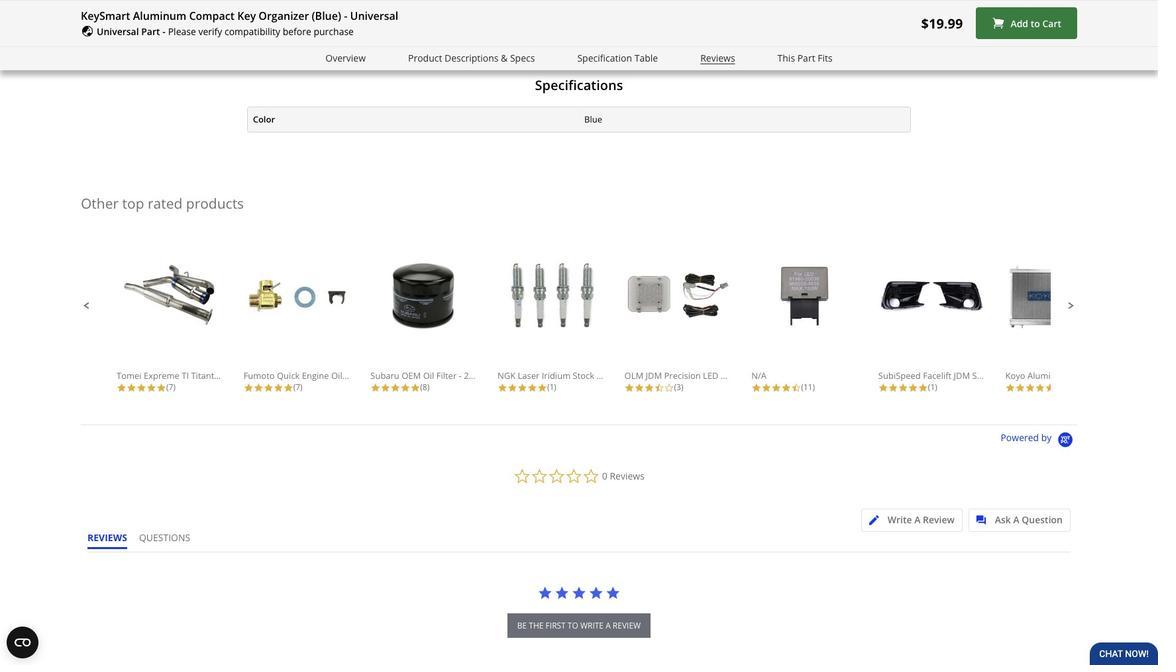 Task type: locate. For each thing, give the bounding box(es) containing it.
longer
[[180, 5, 211, 19]]

fumoto quick engine oil drain valve... link
[[244, 261, 397, 382]]

- right radiator
[[1137, 370, 1139, 382]]

2 (3) from the left
[[1055, 382, 1065, 393]]

purchase
[[314, 25, 354, 38]]

(7) for quick
[[293, 382, 303, 393]]

3 total reviews element
[[625, 382, 731, 393], [1006, 382, 1112, 393]]

car
[[218, 22, 233, 37]]

and
[[214, 5, 233, 19]]

0 horizontal spatial jdm
[[646, 370, 662, 382]]

powered
[[1001, 432, 1039, 444]]

2 (1) from the left
[[928, 382, 938, 393]]

1 horizontal spatial keys.
[[273, 5, 298, 19]]

0 horizontal spatial 3 total reviews element
[[625, 382, 731, 393]]

a right write
[[915, 514, 921, 526]]

write
[[580, 620, 604, 632]]

cart
[[1043, 17, 1062, 30]]

empty star image
[[664, 383, 674, 393]]

1 total reviews element for facelift
[[879, 382, 985, 393]]

to right add
[[1031, 17, 1040, 30]]

0 vertical spatial reviews
[[701, 52, 735, 64]]

write
[[888, 514, 912, 526]]

1 horizontal spatial part
[[798, 52, 816, 64]]

stock
[[573, 370, 595, 382]]

1 horizontal spatial (7)
[[293, 382, 303, 393]]

add to cart
[[1011, 17, 1062, 30]]

- inside subaru oem oil filter - 2015-2024... link
[[459, 370, 462, 382]]

oil left drain
[[331, 370, 342, 382]]

- left please
[[162, 25, 165, 38]]

star image
[[127, 383, 137, 393], [137, 383, 146, 393], [273, 383, 283, 393], [391, 383, 400, 393], [410, 383, 420, 393], [498, 383, 508, 393], [508, 383, 518, 393], [527, 383, 537, 393], [625, 383, 635, 393], [635, 383, 645, 393], [645, 383, 654, 393], [772, 383, 781, 393], [781, 383, 791, 393], [899, 383, 908, 393], [908, 383, 918, 393], [918, 383, 928, 393], [1045, 383, 1055, 393], [538, 586, 552, 600], [572, 586, 586, 600], [589, 586, 603, 600], [606, 586, 620, 600]]

0 horizontal spatial a
[[915, 514, 921, 526]]

engine
[[302, 370, 329, 382]]

product descriptions & specs
[[408, 52, 535, 64]]

0 horizontal spatial 1 total reviews element
[[498, 382, 604, 393]]

1 horizontal spatial oil
[[423, 370, 434, 382]]

specification table
[[577, 52, 658, 64]]

universal up purchase on the top left of page
[[350, 9, 398, 23]]

iridium
[[542, 370, 571, 382]]

other
[[81, 194, 119, 213]]

a inside dropdown button
[[915, 514, 921, 526]]

top
[[122, 194, 144, 213]]

frame
[[130, 5, 160, 19]]

2 jdm from the left
[[954, 370, 970, 382]]

1 horizontal spatial to
[[568, 620, 578, 632]]

1 (3) from the left
[[674, 382, 684, 393]]

a
[[915, 514, 921, 526], [1014, 514, 1020, 526]]

filter
[[436, 370, 457, 382]]

write a review
[[888, 514, 955, 526]]

1 7 total reviews element from the left
[[117, 382, 223, 393]]

1 1 total reviews element from the left
[[498, 382, 604, 393]]

0 horizontal spatial universal
[[97, 25, 139, 38]]

1 horizontal spatial a
[[1014, 514, 1020, 526]]

0 horizontal spatial reviews
[[610, 470, 645, 483]]

1 horizontal spatial 7 total reviews element
[[244, 382, 350, 393]]

1 (1) from the left
[[547, 382, 557, 393]]

first
[[546, 620, 566, 632]]

1 horizontal spatial (1)
[[928, 382, 938, 393]]

oil right oem
[[423, 370, 434, 382]]

1 vertical spatial reviews
[[610, 470, 645, 483]]

2 1 total reviews element from the left
[[879, 382, 985, 393]]

specs
[[510, 52, 535, 64]]

(7) for expreme
[[166, 382, 176, 393]]

a for ask
[[1014, 514, 1020, 526]]

before
[[283, 25, 311, 38]]

tomei expreme ti titantium cat-back... link
[[117, 261, 274, 382]]

tab list containing reviews
[[87, 532, 202, 552]]

(7) right back...
[[293, 382, 303, 393]]

oem
[[402, 370, 421, 382]]

1 horizontal spatial universal
[[350, 9, 398, 23]]

aluminum for keysmart
[[133, 9, 186, 23]]

add to cart button
[[976, 8, 1078, 39]]

a inside dropdown button
[[1014, 514, 1020, 526]]

1 horizontal spatial 3 total reviews element
[[1006, 382, 1112, 393]]

subaru oem oil filter - 2015-2024...
[[371, 370, 513, 382]]

0
[[602, 470, 608, 483]]

1 (7) from the left
[[166, 382, 176, 393]]

be
[[517, 620, 527, 632]]

a right ask
[[1014, 514, 1020, 526]]

keys. down foreign
[[236, 22, 261, 37]]

0 horizontal spatial (3)
[[674, 382, 684, 393]]

part down frame
[[141, 25, 160, 38]]

2 7 total reviews element from the left
[[244, 382, 350, 393]]

(blue)
[[312, 9, 341, 23]]

jdm inside olm jdm precision led lift gate... link
[[646, 370, 662, 382]]

write a review button
[[861, 509, 963, 532]]

koyo aluminum racing radiator -... link
[[1006, 261, 1146, 382]]

review
[[613, 620, 641, 632]]

1 horizontal spatial (3)
[[1055, 382, 1065, 393]]

the
[[529, 620, 544, 632]]

ring
[[149, 22, 169, 37]]

style
[[973, 370, 992, 382]]

(1) right subispeed
[[928, 382, 938, 393]]

half star image
[[654, 383, 664, 393]]

ask a question
[[995, 514, 1063, 526]]

2 (7) from the left
[[293, 382, 303, 393]]

...
[[1139, 370, 1146, 382]]

3 total reviews element for racing
[[1006, 382, 1112, 393]]

part for universal
[[141, 25, 160, 38]]

1 a from the left
[[915, 514, 921, 526]]

0 horizontal spatial 7 total reviews element
[[117, 382, 223, 393]]

lift
[[721, 370, 734, 382]]

a
[[606, 620, 611, 632]]

powered by
[[1001, 432, 1054, 444]]

to right the first
[[568, 620, 578, 632]]

7 total reviews element
[[117, 382, 223, 393], [244, 382, 350, 393]]

1 vertical spatial aluminum
[[1028, 370, 1069, 382]]

jdm left style
[[954, 370, 970, 382]]

jdm
[[646, 370, 662, 382], [954, 370, 970, 382]]

0 vertical spatial aluminum
[[133, 9, 186, 23]]

1 horizontal spatial reviews
[[701, 52, 735, 64]]

oil
[[331, 370, 342, 382], [423, 370, 434, 382]]

n/a link
[[752, 261, 858, 382]]

led
[[703, 370, 719, 382]]

rated
[[148, 194, 182, 213]]

aluminum up please
[[133, 9, 186, 23]]

reviews link
[[701, 51, 735, 66]]

1 horizontal spatial aluminum
[[1028, 370, 1069, 382]]

2 a from the left
[[1014, 514, 1020, 526]]

to right ring
[[172, 22, 182, 37]]

0 horizontal spatial to
[[172, 22, 182, 37]]

0 horizontal spatial part
[[141, 25, 160, 38]]

star image
[[117, 383, 127, 393], [146, 383, 156, 393], [156, 383, 166, 393], [244, 383, 254, 393], [254, 383, 264, 393], [264, 383, 273, 393], [283, 383, 293, 393], [371, 383, 381, 393], [381, 383, 391, 393], [400, 383, 410, 393], [518, 383, 527, 393], [537, 383, 547, 393], [752, 383, 762, 393], [762, 383, 772, 393], [879, 383, 889, 393], [889, 383, 899, 393], [1006, 383, 1016, 393], [1016, 383, 1025, 393], [1025, 383, 1035, 393], [1035, 383, 1045, 393], [555, 586, 569, 600]]

ask a question button
[[969, 509, 1071, 532]]

ask
[[995, 514, 1011, 526]]

be the first to write a review
[[517, 620, 641, 632]]

1 vertical spatial part
[[798, 52, 816, 64]]

1 3 total reviews element from the left
[[625, 382, 731, 393]]

0 horizontal spatial oil
[[331, 370, 342, 382]]

(7) left the ti
[[166, 382, 176, 393]]

organizer
[[259, 9, 309, 23]]

half star image
[[791, 383, 801, 393]]

universal down keysmart
[[97, 25, 139, 38]]

tab list
[[87, 532, 202, 552]]

keys.
[[273, 5, 298, 19], [236, 22, 261, 37]]

other top rated products
[[81, 194, 244, 213]]

by
[[1042, 432, 1052, 444]]

koyo
[[1006, 370, 1026, 382]]

olm jdm precision led lift gate... link
[[625, 261, 762, 382]]

koyo aluminum racing radiator -...
[[1006, 370, 1146, 382]]

- right the filter
[[459, 370, 462, 382]]

compatibility
[[225, 25, 280, 38]]

- inside koyo aluminum racing radiator -... link
[[1137, 370, 1139, 382]]

(1) for laser
[[547, 382, 557, 393]]

overview
[[326, 52, 366, 64]]

aluminum right +... at the bottom right
[[1028, 370, 1069, 382]]

2 oil from the left
[[423, 370, 434, 382]]

(3) left racing
[[1055, 382, 1065, 393]]

1 total reviews element for laser
[[498, 382, 604, 393]]

part left fits
[[798, 52, 816, 64]]

laser
[[518, 370, 540, 382]]

1 vertical spatial keys.
[[236, 22, 261, 37]]

color
[[253, 113, 275, 125]]

(3) right half star image
[[674, 382, 684, 393]]

0 vertical spatial part
[[141, 25, 160, 38]]

1 jdm from the left
[[646, 370, 662, 382]]

1 horizontal spatial 1 total reviews element
[[879, 382, 985, 393]]

0 horizontal spatial aluminum
[[133, 9, 186, 23]]

1 total reviews element
[[498, 382, 604, 393], [879, 382, 985, 393]]

2 3 total reviews element from the left
[[1006, 382, 1112, 393]]

jdm up half star image
[[646, 370, 662, 382]]

(1) right laser
[[547, 382, 557, 393]]

this
[[778, 52, 795, 64]]

1 horizontal spatial jdm
[[954, 370, 970, 382]]

0 horizontal spatial (7)
[[166, 382, 176, 393]]

-
[[344, 9, 347, 23], [162, 25, 165, 38], [459, 370, 462, 382], [1137, 370, 1139, 382]]

(1)
[[547, 382, 557, 393], [928, 382, 938, 393]]

ngk laser iridium stock heat range...
[[498, 370, 650, 382]]

to
[[1031, 17, 1040, 30], [172, 22, 182, 37], [568, 620, 578, 632]]

0 vertical spatial keys.
[[273, 5, 298, 19]]

0 horizontal spatial (1)
[[547, 382, 557, 393]]

- right (blue)
[[344, 9, 347, 23]]

keys. up before
[[273, 5, 298, 19]]



Task type: vqa. For each thing, say whether or not it's contained in the screenshot.
button image
no



Task type: describe. For each thing, give the bounding box(es) containing it.
loop
[[125, 22, 147, 37]]

(11)
[[801, 382, 815, 393]]

open widget image
[[7, 627, 38, 659]]

(3) for precision
[[674, 382, 684, 393]]

drain
[[345, 370, 367, 382]]

quick
[[277, 370, 300, 382]]

expreme
[[144, 370, 180, 382]]

for
[[163, 5, 177, 19]]

8 total reviews element
[[371, 382, 477, 393]]

&
[[501, 52, 508, 64]]

gate...
[[736, 370, 762, 382]]

keysmart
[[81, 9, 130, 23]]

olm
[[625, 370, 644, 382]]

facelift
[[923, 370, 952, 382]]

subispeed facelift jdm style drl +...
[[879, 370, 1024, 382]]

subaru
[[371, 370, 400, 382]]

extended
[[81, 5, 127, 19]]

specifications
[[535, 76, 623, 94]]

ngk laser iridium stock heat range... link
[[498, 261, 650, 382]]

titantium
[[191, 370, 230, 382]]

question
[[1022, 514, 1063, 526]]

table
[[635, 52, 658, 64]]

0 vertical spatial universal
[[350, 9, 398, 23]]

2015-
[[464, 370, 486, 382]]

specification
[[577, 52, 632, 64]]

tomei
[[117, 370, 142, 382]]

cat-
[[232, 370, 248, 382]]

questions
[[139, 532, 190, 544]]

olm jdm precision led lift gate...
[[625, 370, 762, 382]]

precision
[[664, 370, 701, 382]]

valve...
[[369, 370, 397, 382]]

attach
[[184, 22, 215, 37]]

dialog image
[[977, 516, 993, 526]]

$19.99
[[921, 14, 963, 32]]

fits
[[818, 52, 833, 64]]

0 reviews
[[602, 470, 645, 483]]

to inside extended frame for longer and foreign keys. includes loop ring to attach car keys.
[[172, 22, 182, 37]]

overview link
[[326, 51, 366, 66]]

2 horizontal spatial to
[[1031, 17, 1040, 30]]

this part fits link
[[778, 51, 833, 66]]

ngk
[[498, 370, 516, 382]]

tomei expreme ti titantium cat-back...
[[117, 370, 274, 382]]

verify
[[198, 25, 222, 38]]

compact
[[189, 9, 235, 23]]

fumoto
[[244, 370, 275, 382]]

3 total reviews element for precision
[[625, 382, 731, 393]]

extended frame for longer and foreign keys. includes loop ring to attach car keys.
[[81, 5, 298, 37]]

a for write
[[915, 514, 921, 526]]

write no frame image
[[869, 516, 886, 526]]

part for this
[[798, 52, 816, 64]]

7 total reviews element for expreme
[[117, 382, 223, 393]]

1 vertical spatial universal
[[97, 25, 139, 38]]

subispeed
[[879, 370, 921, 382]]

0 horizontal spatial keys.
[[236, 22, 261, 37]]

n/a
[[752, 370, 767, 382]]

ti
[[182, 370, 189, 382]]

be the first to write a review button
[[507, 614, 651, 638]]

(1) for facelift
[[928, 382, 938, 393]]

+...
[[1012, 370, 1024, 382]]

range...
[[618, 370, 650, 382]]

racing
[[1072, 370, 1098, 382]]

fumoto quick engine oil drain valve...
[[244, 370, 397, 382]]

universal part - please verify compatibility before purchase
[[97, 25, 354, 38]]

aluminum for koyo
[[1028, 370, 1069, 382]]

keysmart aluminum compact key organizer (blue) - universal
[[81, 9, 398, 23]]

please
[[168, 25, 196, 38]]

radiator
[[1100, 370, 1134, 382]]

drl
[[994, 370, 1010, 382]]

7 total reviews element for quick
[[244, 382, 350, 393]]

1 oil from the left
[[331, 370, 342, 382]]

(8)
[[420, 382, 430, 393]]

foreign
[[236, 5, 271, 19]]

(3) for racing
[[1055, 382, 1065, 393]]

specification table link
[[577, 51, 658, 66]]

jdm inside subispeed facelift jdm style drl +... link
[[954, 370, 970, 382]]

product
[[408, 52, 442, 64]]

heat
[[597, 370, 616, 382]]

key
[[237, 9, 256, 23]]

descriptions
[[445, 52, 499, 64]]

add
[[1011, 17, 1029, 30]]

11 total reviews element
[[752, 382, 858, 393]]

product descriptions & specs link
[[408, 51, 535, 66]]



